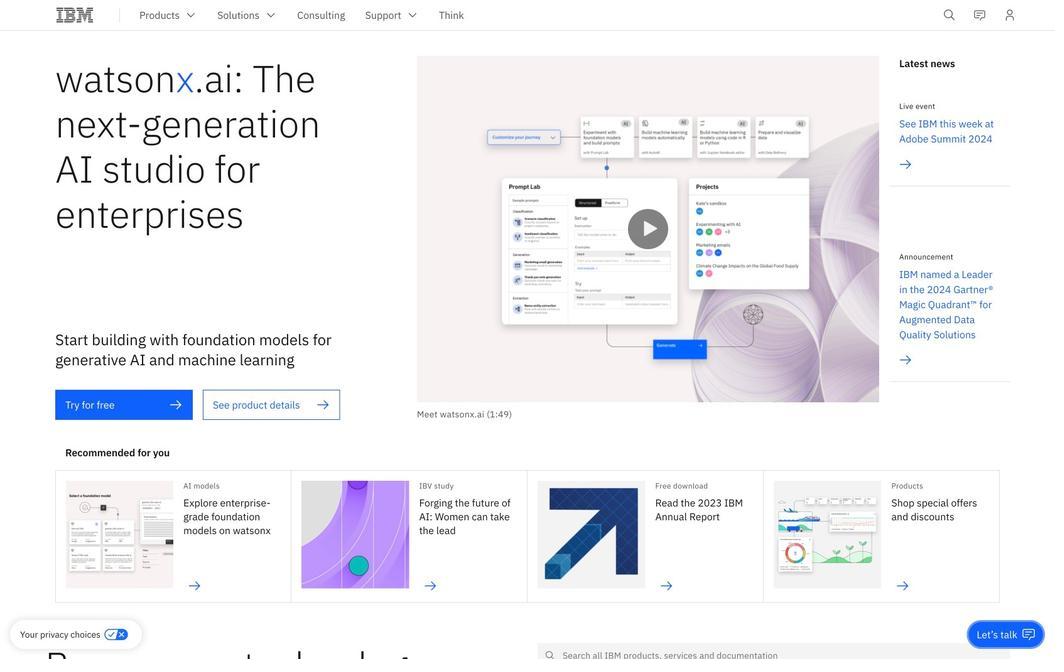 Task type: locate. For each thing, give the bounding box(es) containing it.
let's talk element
[[977, 628, 1018, 642]]

your privacy choices element
[[20, 628, 101, 642]]



